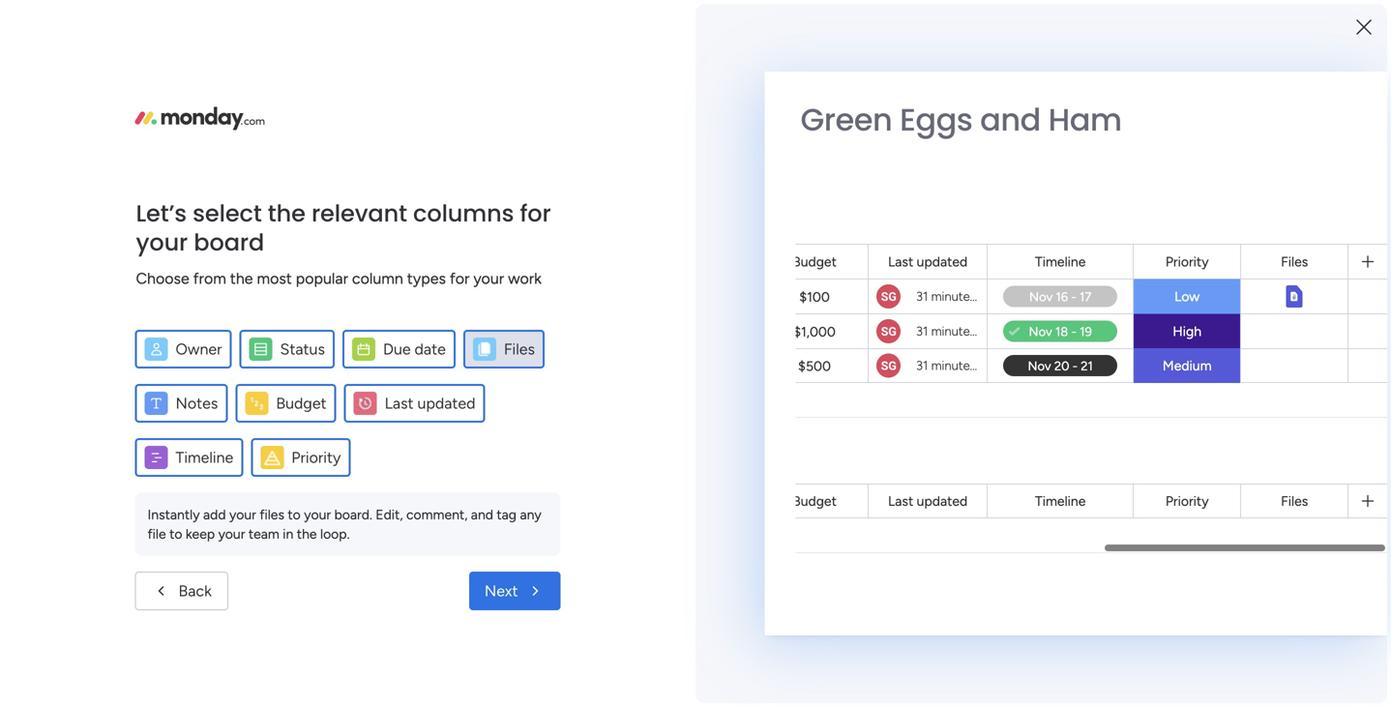Task type: vqa. For each thing, say whether or not it's contained in the screenshot.
Project Management
yes



Task type: describe. For each thing, give the bounding box(es) containing it.
samiamgreeneggsnham27@gmail.com
[[554, 11, 805, 28]]

resend
[[824, 11, 872, 28]]

notes
[[176, 394, 218, 413]]

2 vertical spatial files
[[1281, 493, 1309, 509]]

1 vertical spatial work
[[347, 425, 377, 441]]

1 horizontal spatial and
[[980, 98, 1041, 141]]

request to join
[[77, 391, 169, 407]]

circle o image for invite
[[1101, 294, 1114, 309]]

due date button
[[343, 330, 456, 369]]

priority button
[[251, 438, 351, 477]]

Search in workspace field
[[41, 231, 162, 253]]

from
[[193, 270, 226, 288]]

owner
[[176, 340, 222, 359]]

your right types
[[474, 270, 504, 288]]

0
[[502, 503, 511, 519]]

let's select the relevant columns for your board
[[136, 197, 551, 259]]

2 vertical spatial updated
[[917, 493, 968, 509]]

templates image image
[[1090, 457, 1345, 590]]

create
[[174, 320, 212, 337]]

relevant
[[312, 197, 407, 230]]

board.
[[334, 507, 372, 523]]

our
[[1162, 342, 1186, 359]]

workflow
[[1163, 608, 1226, 626]]

types
[[407, 270, 446, 288]]

circle o image for install
[[1101, 344, 1114, 358]]

main
[[475, 425, 504, 441]]

2 vertical spatial last updated
[[888, 493, 968, 509]]

made
[[1129, 631, 1168, 650]]

email for change email address
[[979, 11, 1014, 28]]

invite
[[1121, 293, 1157, 310]]

feed
[[389, 500, 425, 521]]

templates inside the explore templates button
[[1210, 674, 1280, 692]]

undefined column icon image for priority
[[261, 446, 284, 469]]

choose from the most popular column types for your work
[[136, 270, 542, 288]]

this
[[63, 320, 85, 337]]

confirm
[[372, 11, 422, 28]]

explore
[[1155, 674, 1207, 692]]

team
[[249, 526, 279, 542]]

instantly
[[148, 507, 200, 523]]

last inside button
[[385, 394, 414, 413]]

update feed (inbox)
[[326, 500, 487, 521]]

explore templates
[[1155, 674, 1280, 692]]

complete profile link
[[1101, 315, 1363, 337]]

add
[[203, 507, 226, 523]]

notes button
[[135, 384, 228, 423]]

0 vertical spatial last updated
[[888, 254, 968, 270]]

files
[[260, 507, 284, 523]]

boost your workflow in minutes with ready-made templates
[[1084, 608, 1336, 650]]

(0/1)
[[1263, 293, 1294, 310]]

invite team members (0/1)
[[1121, 293, 1294, 310]]

green eggs and ham
[[801, 98, 1122, 141]]

2 vertical spatial timeline
[[1035, 493, 1086, 509]]

workspace inside 'join this workspace to create content.'
[[89, 320, 154, 337]]

photo
[[1203, 243, 1242, 261]]

boost
[[1084, 608, 1124, 626]]

public board image
[[323, 392, 345, 413]]

enable desktop notifications link
[[1101, 266, 1363, 288]]

updated inside button
[[418, 394, 476, 413]]

0 vertical spatial priority
[[1166, 254, 1209, 270]]

app
[[1237, 342, 1264, 359]]

inbox image
[[1094, 52, 1114, 72]]

upload your photo
[[1121, 243, 1242, 261]]

board
[[194, 226, 264, 259]]

0 vertical spatial files
[[1281, 254, 1309, 270]]

install our mobile app link
[[1101, 340, 1363, 362]]

your right confirm
[[426, 11, 454, 28]]

logo image
[[135, 107, 265, 130]]

resend email
[[824, 11, 910, 28]]

help image
[[1270, 52, 1289, 72]]

in inside instantly add your files to your board. edit, comment, and tag any file to keep your team in the loop.
[[283, 526, 294, 542]]

with
[[1306, 608, 1336, 626]]

undefined column icon image for last updated
[[354, 392, 377, 415]]

your
[[1171, 243, 1200, 261]]

request
[[77, 391, 128, 407]]

to inside 'join this workspace to create content.'
[[157, 320, 170, 337]]

workspaces
[[70, 193, 142, 209]]

profile
[[1188, 317, 1230, 335]]

2 vertical spatial last
[[888, 493, 914, 509]]

project management
[[351, 393, 500, 412]]

budget button
[[235, 384, 336, 423]]

enable desktop notifications
[[1121, 268, 1310, 285]]

request to join button
[[70, 384, 177, 415]]

upload your photo link
[[1101, 241, 1363, 263]]

0 vertical spatial last
[[888, 254, 914, 270]]

status button
[[240, 330, 335, 369]]

files button
[[463, 330, 545, 369]]

back
[[179, 582, 212, 600]]

eggs
[[900, 98, 973, 141]]

circle o image for upload
[[1101, 245, 1114, 260]]

your up 'loop.'
[[304, 507, 331, 523]]

due date
[[383, 340, 446, 359]]

0 vertical spatial updated
[[917, 254, 968, 270]]

visited
[[402, 197, 455, 218]]

0 vertical spatial budget
[[793, 254, 837, 270]]

invite members image
[[1137, 52, 1156, 72]]

green
[[801, 98, 892, 141]]

to right files
[[288, 507, 301, 523]]

enable
[[1121, 268, 1164, 285]]

open update feed (inbox) image
[[299, 499, 322, 523]]

files inside button
[[504, 340, 535, 359]]

complete
[[1121, 317, 1185, 335]]

select
[[193, 197, 262, 230]]

your inside let's select the relevant columns for your board
[[136, 226, 188, 259]]

notifications image
[[1052, 52, 1071, 72]]

browse workspaces
[[22, 193, 142, 209]]

upload
[[1121, 243, 1167, 261]]

1 horizontal spatial work
[[508, 270, 542, 288]]

change email address
[[925, 11, 1068, 28]]

sam green image
[[1337, 46, 1368, 77]]

your inside boost your workflow in minutes with ready-made templates
[[1128, 608, 1159, 626]]

timeline button
[[135, 438, 243, 477]]



Task type: locate. For each thing, give the bounding box(es) containing it.
3 circle o image from the top
[[1101, 294, 1114, 309]]

1 horizontal spatial undefined column icon image
[[354, 392, 377, 415]]

files
[[1281, 254, 1309, 270], [504, 340, 535, 359], [1281, 493, 1309, 509]]

browse
[[22, 193, 67, 209]]

1 horizontal spatial workspace
[[508, 425, 573, 441]]

2 vertical spatial the
[[297, 526, 317, 542]]

0 horizontal spatial and
[[471, 507, 493, 523]]

0 vertical spatial undefined column icon image
[[473, 338, 496, 361]]

undefined column icon image right date
[[473, 338, 496, 361]]

work right the component image at the bottom
[[347, 425, 377, 441]]

in left minutes
[[1230, 608, 1242, 626]]

priority inside button
[[292, 449, 341, 467]]

and inside instantly add your files to your board. edit, comment, and tag any file to keep your team in the loop.
[[471, 507, 493, 523]]

most
[[257, 270, 292, 288]]

circle o image inside invite team members (0/1) link
[[1101, 294, 1114, 309]]

loop.
[[320, 526, 350, 542]]

1 horizontal spatial in
[[1230, 608, 1242, 626]]

circle o image inside the install our mobile app link
[[1101, 344, 1114, 358]]

1 vertical spatial and
[[471, 507, 493, 523]]

work
[[508, 270, 542, 288], [347, 425, 377, 441]]

1 vertical spatial last updated
[[385, 394, 476, 413]]

recently visited
[[326, 197, 455, 218]]

join
[[34, 320, 60, 337]]

workspace
[[89, 320, 154, 337], [508, 425, 573, 441]]

2 circle o image from the top
[[1101, 344, 1114, 358]]

templates inside boost your workflow in minutes with ready-made templates
[[1171, 631, 1241, 650]]

give
[[1110, 112, 1140, 130]]

updated
[[917, 254, 968, 270], [418, 394, 476, 413], [917, 493, 968, 509]]

your up made
[[1128, 608, 1159, 626]]

the right from
[[230, 270, 253, 288]]

search everything image
[[1227, 52, 1246, 72]]

complete profile
[[1121, 317, 1230, 335]]

last
[[888, 254, 914, 270], [385, 394, 414, 413], [888, 493, 914, 509]]

1 vertical spatial circle o image
[[1101, 270, 1114, 284]]

the for relevant
[[268, 197, 306, 230]]

workspace right main
[[508, 425, 573, 441]]

2 vertical spatial undefined column icon image
[[261, 446, 284, 469]]

1 horizontal spatial for
[[520, 197, 551, 230]]

circle o image left upload
[[1101, 245, 1114, 260]]

email left address:
[[458, 11, 492, 28]]

0 horizontal spatial in
[[283, 526, 294, 542]]

1 email from the left
[[458, 11, 492, 28]]

the inside instantly add your files to your board. edit, comment, and tag any file to keep your team in the loop.
[[297, 526, 317, 542]]

join
[[147, 391, 169, 407]]

work up files button
[[508, 270, 542, 288]]

email right resend
[[876, 11, 910, 28]]

1 vertical spatial for
[[450, 270, 470, 288]]

apps image
[[1180, 52, 1199, 72]]

circle o image left invite
[[1101, 294, 1114, 309]]

1 vertical spatial circle o image
[[1101, 344, 1114, 358]]

0 vertical spatial circle o image
[[1101, 319, 1114, 334]]

1 vertical spatial last
[[385, 394, 414, 413]]

file
[[148, 526, 166, 542]]

next
[[485, 582, 518, 600]]

workspace up content.
[[89, 320, 154, 337]]

1 vertical spatial updated
[[418, 394, 476, 413]]

address
[[1017, 11, 1068, 28]]

timeline
[[1035, 254, 1086, 270], [176, 449, 233, 467], [1035, 493, 1086, 509]]

to left create
[[157, 320, 170, 337]]

for
[[520, 197, 551, 230], [450, 270, 470, 288]]

in right "team"
[[283, 526, 294, 542]]

0 vertical spatial and
[[980, 98, 1041, 141]]

owner button
[[135, 330, 232, 369]]

2 circle o image from the top
[[1101, 270, 1114, 284]]

ready-
[[1084, 631, 1129, 650]]

the inside let's select the relevant columns for your board
[[268, 197, 306, 230]]

last updated
[[888, 254, 968, 270], [385, 394, 476, 413], [888, 493, 968, 509]]

last updated button
[[344, 384, 485, 423]]

undefined column icon image inside priority button
[[261, 446, 284, 469]]

circle o image left complete
[[1101, 319, 1114, 334]]

for right types
[[450, 270, 470, 288]]

and right eggs
[[980, 98, 1041, 141]]

browse workspaces button
[[14, 186, 193, 217]]

templates
[[1171, 631, 1241, 650], [1210, 674, 1280, 692]]

the right select on the left of the page
[[268, 197, 306, 230]]

undefined column icon image right 'public board' icon
[[354, 392, 377, 415]]

1 vertical spatial workspace
[[508, 425, 573, 441]]

date
[[415, 340, 446, 359]]

1 vertical spatial the
[[230, 270, 253, 288]]

component image
[[323, 422, 341, 440]]

email right change
[[979, 11, 1014, 28]]

undefined column icon image down budget "button"
[[261, 446, 284, 469]]

tag
[[497, 507, 517, 523]]

desktop
[[1168, 268, 1222, 285]]

management
[[407, 393, 500, 412]]

2 vertical spatial circle o image
[[1101, 294, 1114, 309]]

recently
[[326, 197, 397, 218]]

templates right explore
[[1210, 674, 1280, 692]]

choose
[[136, 270, 189, 288]]

to inside button
[[131, 391, 144, 407]]

0 vertical spatial circle o image
[[1101, 245, 1114, 260]]

please confirm your email address: samiamgreeneggsnham27@gmail.com
[[326, 11, 805, 28]]

timeline inside button
[[176, 449, 233, 467]]

circle o image left the install
[[1101, 344, 1114, 358]]

close recently visited image
[[299, 196, 322, 220]]

columns
[[413, 197, 514, 230]]

0 vertical spatial work
[[508, 270, 542, 288]]

resend email link
[[824, 11, 910, 28]]

email for resend email
[[876, 11, 910, 28]]

undefined column icon image
[[473, 338, 496, 361], [354, 392, 377, 415], [261, 446, 284, 469]]

1 circle o image from the top
[[1101, 319, 1114, 334]]

undefined column icon image inside last updated button
[[354, 392, 377, 415]]

in
[[283, 526, 294, 542], [1230, 608, 1242, 626]]

0 horizontal spatial for
[[450, 270, 470, 288]]

change
[[925, 11, 976, 28]]

circle o image
[[1101, 245, 1114, 260], [1101, 270, 1114, 284], [1101, 294, 1114, 309]]

0 vertical spatial the
[[268, 197, 306, 230]]

members
[[1199, 293, 1259, 310]]

notifications
[[1226, 268, 1310, 285]]

instantly add your files to your board. edit, comment, and tag any file to keep your team in the loop.
[[148, 507, 542, 542]]

comment,
[[406, 507, 468, 523]]

please
[[326, 11, 368, 28]]

circle o image left enable
[[1101, 270, 1114, 284]]

circle o image inside "upload your photo" link
[[1101, 245, 1114, 260]]

1 vertical spatial timeline
[[176, 449, 233, 467]]

0 horizontal spatial work
[[347, 425, 377, 441]]

1 vertical spatial templates
[[1210, 674, 1280, 692]]

2 horizontal spatial undefined column icon image
[[473, 338, 496, 361]]

0 vertical spatial templates
[[1171, 631, 1241, 650]]

circle o image for complete
[[1101, 319, 1114, 334]]

1 horizontal spatial email
[[876, 11, 910, 28]]

last updated inside button
[[385, 394, 476, 413]]

and left the 0
[[471, 507, 493, 523]]

1 circle o image from the top
[[1101, 245, 1114, 260]]

the for most
[[230, 270, 253, 288]]

0 vertical spatial in
[[283, 526, 294, 542]]

column
[[352, 270, 403, 288]]

0 vertical spatial timeline
[[1035, 254, 1086, 270]]

>
[[463, 425, 472, 441]]

give feedback
[[1110, 112, 1204, 130]]

2 vertical spatial budget
[[793, 493, 837, 509]]

let's
[[136, 197, 187, 230]]

work management > main workspace
[[347, 425, 573, 441]]

budget
[[793, 254, 837, 270], [276, 394, 327, 413], [793, 493, 837, 509]]

due
[[383, 340, 411, 359]]

0 horizontal spatial workspace
[[89, 320, 154, 337]]

keep
[[186, 526, 215, 542]]

your down add
[[218, 526, 245, 542]]

0 vertical spatial workspace
[[89, 320, 154, 337]]

1 vertical spatial undefined column icon image
[[354, 392, 377, 415]]

your right add
[[229, 507, 256, 523]]

to right the file
[[169, 526, 182, 542]]

for inside let's select the relevant columns for your board
[[520, 197, 551, 230]]

and
[[980, 98, 1041, 141], [471, 507, 493, 523]]

0 horizontal spatial email
[[458, 11, 492, 28]]

edit,
[[376, 507, 403, 523]]

ham
[[1049, 98, 1122, 141]]

budget inside "button"
[[276, 394, 327, 413]]

update
[[326, 500, 385, 521]]

to left the join on the left bottom
[[131, 391, 144, 407]]

v2 user feedback image
[[1088, 111, 1102, 132]]

popular
[[296, 270, 348, 288]]

change email address link
[[925, 11, 1068, 28]]

the down open update feed (inbox) icon
[[297, 526, 317, 542]]

circle o image for enable
[[1101, 270, 1114, 284]]

undefined column icon image for files
[[473, 338, 496, 361]]

mobile
[[1190, 342, 1234, 359]]

0 horizontal spatial undefined column icon image
[[261, 446, 284, 469]]

for right columns
[[520, 197, 551, 230]]

priority
[[1166, 254, 1209, 270], [292, 449, 341, 467], [1166, 493, 1209, 509]]

1 vertical spatial in
[[1230, 608, 1242, 626]]

circle o image
[[1101, 319, 1114, 334], [1101, 344, 1114, 358]]

address:
[[496, 11, 550, 28]]

in inside boost your workflow in minutes with ready-made templates
[[1230, 608, 1242, 626]]

1 vertical spatial files
[[504, 340, 535, 359]]

circle o image inside enable desktop notifications 'link'
[[1101, 270, 1114, 284]]

3 email from the left
[[979, 11, 1014, 28]]

install
[[1121, 342, 1159, 359]]

team
[[1160, 293, 1195, 310]]

templates down workflow
[[1171, 631, 1241, 650]]

feedback
[[1143, 112, 1204, 130]]

0 vertical spatial for
[[520, 197, 551, 230]]

2 horizontal spatial email
[[979, 11, 1014, 28]]

undefined column icon image inside files button
[[473, 338, 496, 361]]

minutes
[[1246, 608, 1302, 626]]

2 email from the left
[[876, 11, 910, 28]]

2 vertical spatial priority
[[1166, 493, 1209, 509]]

any
[[520, 507, 542, 523]]

1 vertical spatial budget
[[276, 394, 327, 413]]

(inbox)
[[430, 500, 487, 521]]

1 vertical spatial priority
[[292, 449, 341, 467]]

your up choose
[[136, 226, 188, 259]]

circle o image inside complete profile link
[[1101, 319, 1114, 334]]

project
[[351, 393, 403, 412]]



